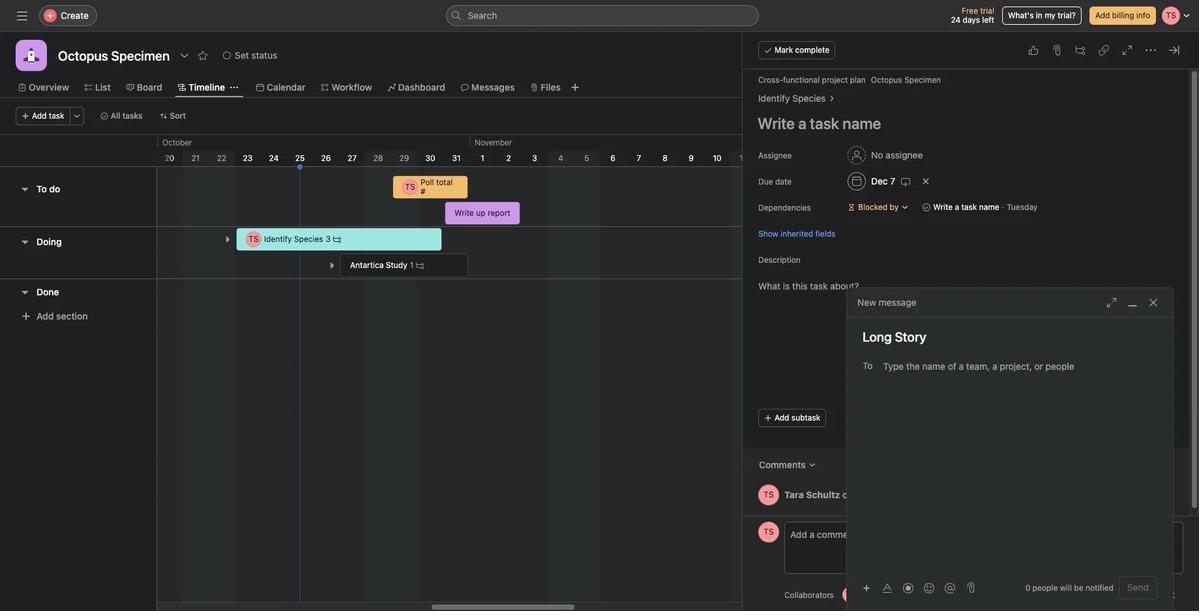 Task type: describe. For each thing, give the bounding box(es) containing it.
assignee
[[886, 149, 923, 160]]

doing
[[37, 236, 62, 247]]

up
[[476, 208, 486, 218]]

add section button
[[16, 305, 93, 328]]

Add subject text field
[[847, 328, 1173, 346]]

board
[[137, 82, 162, 93]]

expand popout to full screen image
[[1107, 297, 1117, 308]]

to do
[[37, 183, 60, 194]]

dec 7
[[871, 175, 896, 187]]

description
[[758, 255, 801, 265]]

assignee
[[758, 151, 792, 160]]

octopus
[[871, 75, 902, 85]]

dashboard
[[398, 82, 445, 93]]

show
[[758, 229, 779, 238]]

24 inside free trial 24 days left
[[951, 15, 961, 25]]

mark complete button
[[758, 41, 836, 59]]

9
[[689, 153, 694, 163]]

inherited
[[781, 229, 813, 238]]

#
[[421, 187, 426, 196]]

add to starred image
[[198, 50, 208, 61]]

1 vertical spatial 24
[[269, 153, 279, 163]]

overview link
[[18, 80, 69, 95]]

tuesday
[[1007, 202, 1038, 212]]

attachments: add a file to this task, image
[[1052, 45, 1062, 55]]

blocked
[[858, 202, 888, 212]]

search
[[468, 10, 497, 21]]

functional
[[783, 75, 820, 85]]

22
[[217, 153, 226, 163]]

repeats image
[[901, 176, 911, 187]]

21
[[191, 153, 200, 163]]

done button
[[37, 280, 59, 304]]

tara
[[785, 489, 804, 500]]

study
[[386, 260, 407, 270]]

add for add section
[[37, 310, 54, 322]]

at mention image
[[945, 583, 955, 593]]

add subtask button
[[758, 409, 826, 427]]

4
[[558, 153, 563, 163]]

main content inside dialog
[[743, 69, 1190, 522]]

blocked by
[[858, 202, 899, 212]]

1 vertical spatial 1
[[410, 260, 414, 270]]

set status button
[[217, 46, 283, 65]]

8
[[663, 153, 668, 163]]

sort button
[[154, 107, 192, 125]]

10
[[713, 153, 722, 163]]

11
[[740, 153, 747, 163]]

0 vertical spatial 7
[[637, 153, 641, 163]]

1 vertical spatial identify
[[264, 234, 292, 244]]

show subtasks for task identify species image
[[224, 235, 232, 243]]

close details image
[[1169, 45, 1180, 55]]

identify species inside dialog
[[758, 93, 826, 104]]

task right "a"
[[962, 202, 977, 212]]

no assignee button
[[842, 143, 929, 167]]

dialog containing identify species
[[743, 32, 1199, 611]]

workflow
[[332, 82, 372, 93]]

messages
[[471, 82, 515, 93]]

formatting image
[[882, 583, 893, 593]]

dec 7 button
[[842, 170, 917, 193]]

october
[[162, 138, 192, 147]]

send button
[[1119, 576, 1158, 599]]

clear due date image
[[922, 177, 930, 185]]

25
[[295, 153, 305, 163]]

mark complete
[[775, 45, 830, 55]]

files
[[541, 82, 561, 93]]

status
[[251, 50, 277, 61]]

tasks
[[122, 111, 143, 121]]

copy task link image
[[1099, 45, 1109, 55]]

left
[[982, 15, 995, 25]]

add for add task
[[32, 111, 47, 121]]

6
[[611, 153, 616, 163]]

write up report
[[455, 208, 510, 218]]

collapse task list for the section doing image
[[20, 237, 30, 247]]

dialog containing new message
[[847, 288, 1173, 611]]

close image
[[1148, 297, 1159, 308]]

identify species link
[[758, 91, 826, 106]]

species inside the 'identify species' link
[[793, 93, 826, 104]]

29
[[399, 153, 409, 163]]

total
[[436, 177, 453, 187]]

will
[[1060, 583, 1072, 592]]

2 vertical spatial ts button
[[843, 587, 858, 603]]

list
[[95, 82, 111, 93]]

0 people will be notified
[[1026, 583, 1114, 592]]

all
[[111, 111, 120, 121]]

free
[[962, 6, 978, 16]]

no assignee
[[871, 149, 923, 160]]

dashboard link
[[388, 80, 445, 95]]

leave task
[[1129, 589, 1175, 600]]

trial
[[980, 6, 995, 16]]

0 horizontal spatial 3
[[326, 234, 331, 244]]

leftcount image
[[416, 262, 424, 269]]

write for write up report
[[455, 208, 474, 218]]

1 inside november 1
[[481, 153, 484, 163]]

2
[[506, 153, 511, 163]]

this
[[878, 489, 894, 500]]

record a video image
[[903, 583, 914, 593]]

fields
[[816, 229, 836, 238]]

add tab image
[[570, 82, 580, 93]]

november
[[475, 138, 512, 147]]

expand sidebar image
[[17, 10, 27, 21]]

0 vertical spatial ts button
[[758, 485, 779, 505]]

emoji image
[[924, 583, 935, 593]]

antartica
[[350, 260, 384, 270]]

26
[[321, 153, 331, 163]]



Task type: locate. For each thing, give the bounding box(es) containing it.
task left more actions icon
[[49, 111, 64, 121]]

write for write a task name
[[933, 202, 953, 212]]

tara schultz created this task
[[785, 489, 915, 500]]

add or remove collaborators image
[[903, 591, 911, 599]]

1 vertical spatial 7
[[890, 175, 896, 187]]

0 vertical spatial 1
[[481, 153, 484, 163]]

0 horizontal spatial to
[[37, 183, 47, 194]]

what's in my trial? button
[[1002, 7, 1082, 25]]

dec
[[871, 175, 888, 187]]

3 left leftcount image
[[326, 234, 331, 244]]

identify species down functional
[[758, 93, 826, 104]]

poll total #
[[421, 177, 453, 196]]

7
[[637, 153, 641, 163], [890, 175, 896, 187]]

collapse task list for the section to do image
[[20, 184, 30, 194]]

0 horizontal spatial species
[[294, 234, 323, 244]]

0 horizontal spatial 1
[[410, 260, 414, 270]]

None text field
[[55, 44, 173, 67]]

1 horizontal spatial to
[[863, 360, 873, 371]]

1 horizontal spatial 3
[[532, 153, 537, 163]]

0 horizontal spatial 7
[[637, 153, 641, 163]]

species left leftcount image
[[294, 234, 323, 244]]

30
[[426, 153, 435, 163]]

what's in my trial?
[[1008, 10, 1076, 20]]

0 horizontal spatial write
[[455, 208, 474, 218]]

1 vertical spatial identify species
[[264, 234, 323, 244]]

write left "a"
[[933, 202, 953, 212]]

task inside button
[[49, 111, 64, 121]]

show inherited fields
[[758, 229, 836, 238]]

0 vertical spatial species
[[793, 93, 826, 104]]

comments
[[759, 459, 806, 470]]

timeline
[[188, 82, 225, 93]]

dependencies
[[758, 203, 811, 213]]

created
[[843, 489, 876, 500]]

dialog
[[743, 32, 1199, 611], [847, 288, 1173, 611]]

1 left leftcount icon
[[410, 260, 414, 270]]

to inside button
[[37, 183, 47, 194]]

full screen image
[[1122, 45, 1133, 55]]

1 horizontal spatial species
[[793, 93, 826, 104]]

27
[[348, 153, 357, 163]]

create button
[[39, 5, 97, 26]]

add left the subtask
[[775, 413, 789, 423]]

1 horizontal spatial identify
[[758, 93, 790, 104]]

7 inside dropdown button
[[890, 175, 896, 187]]

collaborators
[[785, 590, 834, 600]]

section
[[56, 310, 88, 322]]

new message
[[858, 297, 917, 308]]

to for to do
[[37, 183, 47, 194]]

ts button
[[758, 485, 779, 505], [758, 522, 779, 543], [843, 587, 858, 603]]

task
[[49, 111, 64, 121], [962, 202, 977, 212], [896, 489, 915, 500], [1157, 589, 1175, 600]]

7 left "8"
[[637, 153, 641, 163]]

add down the done button
[[37, 310, 54, 322]]

write a task name
[[933, 202, 999, 212]]

search list box
[[446, 5, 759, 26]]

insert an object image
[[863, 584, 871, 592]]

collapse task list for the section done image
[[20, 287, 30, 297]]

toolbar
[[858, 578, 962, 597]]

minimize image
[[1128, 297, 1138, 308]]

main content
[[743, 69, 1190, 522]]

leftcount image
[[333, 235, 341, 243]]

1 horizontal spatial 24
[[951, 15, 961, 25]]

timeline link
[[178, 80, 225, 95]]

write left up
[[455, 208, 474, 218]]

project
[[822, 75, 848, 85]]

0 horizontal spatial identify
[[264, 234, 292, 244]]

in
[[1036, 10, 1043, 20]]

identify down cross-
[[758, 93, 790, 104]]

7 left 'repeats' image
[[890, 175, 896, 187]]

a
[[955, 202, 959, 212]]

24 left days
[[951, 15, 961, 25]]

add for add subtask
[[775, 413, 789, 423]]

octopus specimen link
[[871, 75, 941, 85]]

specimen
[[905, 75, 941, 85]]

species down cross-functional project plan link
[[793, 93, 826, 104]]

1 horizontal spatial identify species
[[758, 93, 826, 104]]

5
[[585, 153, 589, 163]]

1 down november
[[481, 153, 484, 163]]

0 vertical spatial to
[[37, 183, 47, 194]]

add section
[[37, 310, 88, 322]]

1 horizontal spatial 7
[[890, 175, 896, 187]]

0 likes. click to like this task image
[[1028, 45, 1039, 55]]

tab actions image
[[230, 83, 238, 91]]

november 1
[[475, 138, 512, 163]]

0
[[1026, 583, 1031, 592]]

calendar link
[[256, 80, 306, 95]]

schultz
[[806, 489, 840, 500]]

to do button
[[37, 177, 60, 201]]

to for to
[[863, 360, 873, 371]]

billing
[[1112, 10, 1134, 20]]

Task Name text field
[[749, 108, 1174, 138]]

cross-functional project plan link
[[758, 75, 866, 85]]

be
[[1074, 583, 1084, 592]]

show subtasks for task antartica study image
[[328, 262, 336, 269]]

subtask
[[792, 413, 821, 423]]

1
[[481, 153, 484, 163], [410, 260, 414, 270]]

1 vertical spatial ts button
[[758, 522, 779, 543]]

20
[[165, 153, 174, 163]]

report
[[488, 208, 510, 218]]

all tasks
[[111, 111, 143, 121]]

poll
[[421, 177, 434, 187]]

complete
[[795, 45, 830, 55]]

people
[[1033, 583, 1058, 592]]

search button
[[446, 5, 759, 26]]

task right leave
[[1157, 589, 1175, 600]]

more actions for this task image
[[1146, 45, 1156, 55]]

main content containing identify species
[[743, 69, 1190, 522]]

info
[[1137, 10, 1150, 20]]

to
[[37, 183, 47, 194], [863, 360, 873, 371]]

trial?
[[1058, 10, 1076, 20]]

1 vertical spatial 3
[[326, 234, 331, 244]]

date
[[775, 177, 792, 187]]

add for add billing info
[[1096, 10, 1110, 20]]

show inherited fields button
[[758, 227, 836, 240]]

0 horizontal spatial identify species
[[264, 234, 323, 244]]

identify right show subtasks for task identify species icon
[[264, 234, 292, 244]]

no
[[871, 149, 883, 160]]

write
[[933, 202, 953, 212], [455, 208, 474, 218]]

days
[[963, 15, 980, 25]]

list link
[[85, 80, 111, 95]]

tara schultz link
[[785, 489, 840, 500]]

more actions image
[[73, 112, 81, 120]]

to inside dialog
[[863, 360, 873, 371]]

1 vertical spatial to
[[863, 360, 873, 371]]

identify species left leftcount image
[[264, 234, 323, 244]]

show options image
[[179, 50, 190, 61]]

add inside button
[[32, 111, 47, 121]]

add down overview link
[[32, 111, 47, 121]]

23
[[243, 153, 253, 163]]

board link
[[126, 80, 162, 95]]

leave
[[1129, 589, 1154, 600]]

all tasks button
[[94, 107, 148, 125]]

24 left 25
[[269, 153, 279, 163]]

0 vertical spatial identify
[[758, 93, 790, 104]]

3 left the 4
[[532, 153, 537, 163]]

1 vertical spatial species
[[294, 234, 323, 244]]

1 horizontal spatial 1
[[481, 153, 484, 163]]

leave task button
[[1108, 583, 1184, 607]]

what's
[[1008, 10, 1034, 20]]

mark
[[775, 45, 793, 55]]

identify species
[[758, 93, 826, 104], [264, 234, 323, 244]]

add subtask image
[[1075, 45, 1086, 55]]

task right "this"
[[896, 489, 915, 500]]

toolbar inside dialog
[[858, 578, 962, 597]]

task inside button
[[1157, 589, 1175, 600]]

overview
[[29, 82, 69, 93]]

rocket image
[[23, 48, 39, 63]]

Type the name of a team, a project, or people text field
[[883, 358, 1084, 374]]

comments button
[[751, 453, 825, 477]]

1 horizontal spatial write
[[933, 202, 953, 212]]

write inside dialog
[[933, 202, 953, 212]]

add left the billing
[[1096, 10, 1110, 20]]

send
[[1128, 582, 1149, 593]]

plan
[[850, 75, 866, 85]]

0 vertical spatial 3
[[532, 153, 537, 163]]

add inside button
[[775, 413, 789, 423]]

set
[[235, 50, 249, 61]]

add billing info button
[[1090, 7, 1156, 25]]

0 horizontal spatial 24
[[269, 153, 279, 163]]

0 vertical spatial 24
[[951, 15, 961, 25]]

0 vertical spatial identify species
[[758, 93, 826, 104]]

due
[[758, 177, 773, 187]]



Task type: vqa. For each thing, say whether or not it's contained in the screenshot.
Add within the 'Button'
yes



